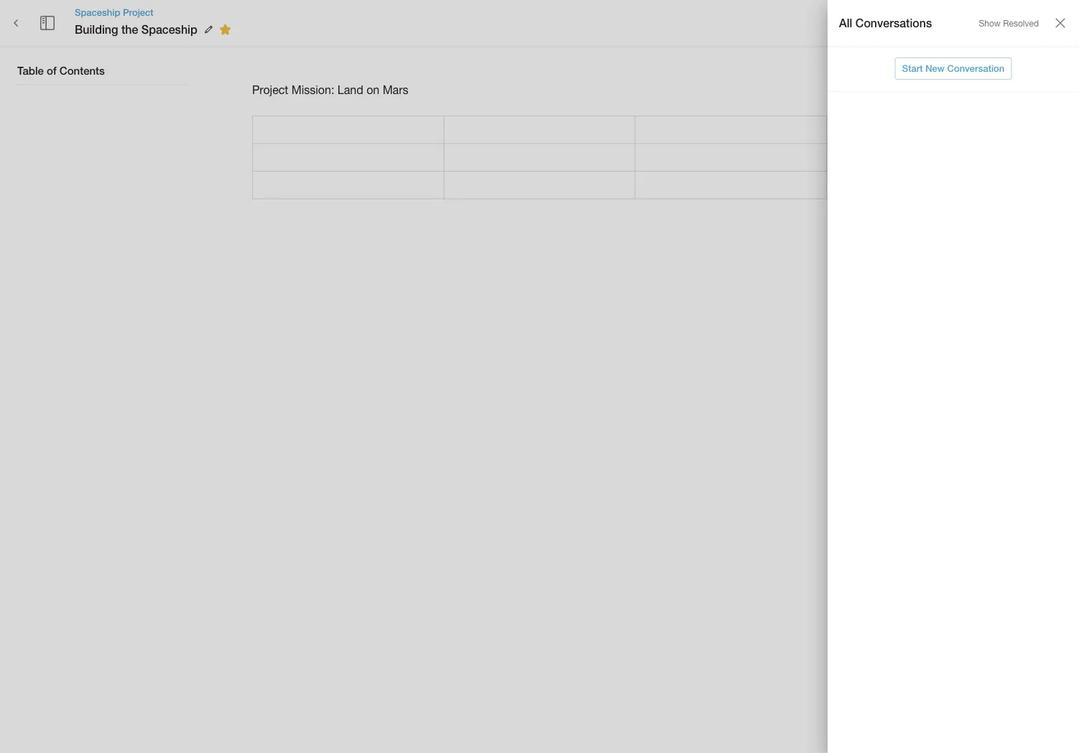 Task type: locate. For each thing, give the bounding box(es) containing it.
start
[[902, 63, 923, 74]]

spaceship down spaceship project link
[[141, 23, 197, 36]]

all
[[839, 16, 852, 30]]

mars
[[383, 83, 408, 96]]

1 horizontal spatial project
[[252, 83, 288, 96]]

project up building the spaceship
[[123, 6, 153, 18]]

building the spaceship
[[75, 23, 197, 36]]

spaceship up building
[[75, 6, 120, 18]]

more button
[[1016, 12, 1062, 34]]

0 horizontal spatial project
[[123, 6, 153, 18]]

building
[[75, 23, 118, 36]]

show resolved
[[979, 18, 1039, 29]]

0 horizontal spatial spaceship
[[75, 6, 120, 18]]

1 vertical spatial spaceship
[[141, 23, 197, 36]]

tb
[[834, 18, 845, 28]]

project
[[123, 6, 153, 18], [252, 83, 288, 96]]

0 vertical spatial spaceship
[[75, 6, 120, 18]]

spaceship
[[75, 6, 120, 18], [141, 23, 197, 36]]

the
[[121, 23, 138, 36]]

contents
[[59, 64, 105, 77]]

of
[[47, 64, 57, 77]]

show
[[979, 18, 1001, 29]]

conversations
[[856, 16, 932, 30]]

land
[[338, 83, 363, 96]]

project left mission:
[[252, 83, 288, 96]]

remove favorite image
[[217, 21, 234, 38]]



Task type: describe. For each thing, give the bounding box(es) containing it.
all conversations
[[839, 16, 932, 30]]

new
[[926, 63, 945, 74]]

conversation
[[947, 63, 1005, 74]]

spaceship inside spaceship project link
[[75, 6, 120, 18]]

1 horizontal spatial spaceship
[[141, 23, 197, 36]]

start new conversation
[[902, 63, 1005, 74]]

table of contents
[[17, 64, 105, 77]]

spaceship project link
[[75, 6, 236, 19]]

project mission: land on mars
[[252, 83, 408, 96]]

tb button
[[826, 9, 854, 37]]

table
[[17, 64, 44, 77]]

1 vertical spatial project
[[252, 83, 288, 96]]

mission:
[[292, 83, 334, 96]]

on
[[367, 83, 380, 96]]

spaceship project
[[75, 6, 153, 18]]

0 vertical spatial project
[[123, 6, 153, 18]]

more
[[1028, 17, 1050, 28]]

resolved
[[1003, 18, 1039, 29]]

start new conversation button
[[895, 57, 1012, 80]]



Task type: vqa. For each thing, say whether or not it's contained in the screenshot.
The Go Back image
no



